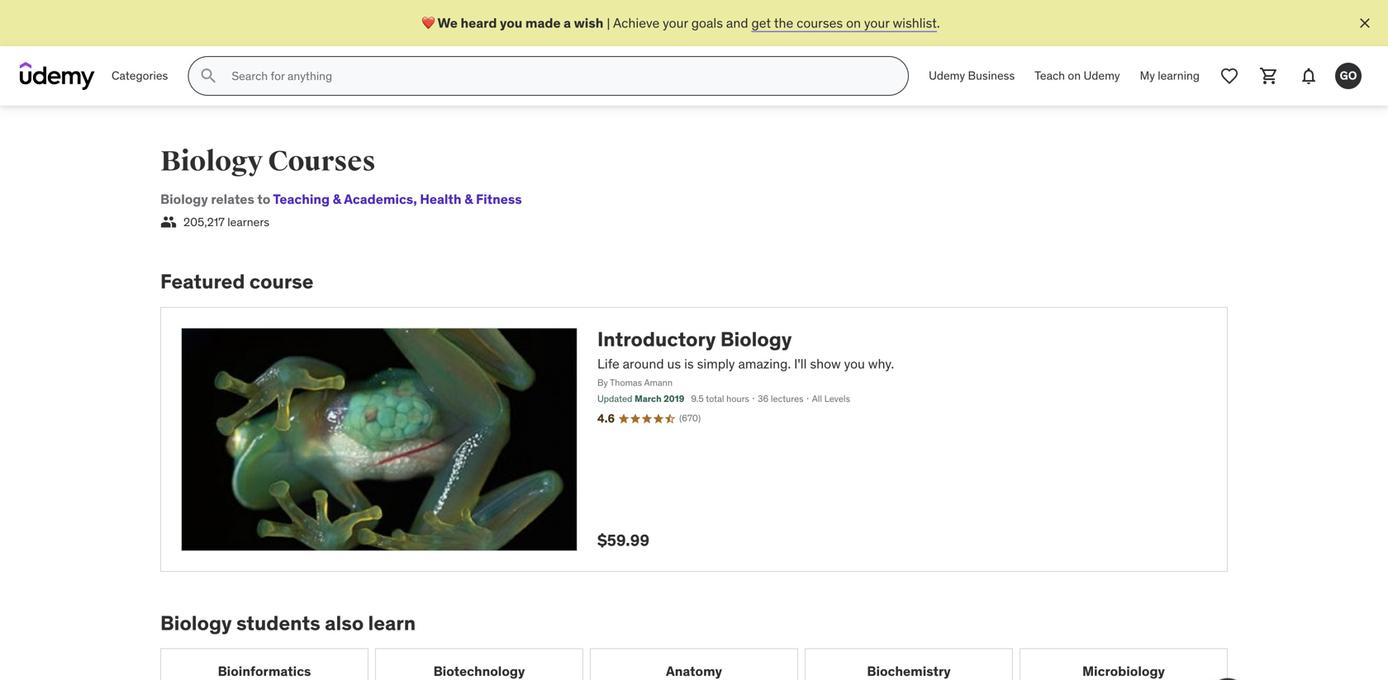 Task type: vqa. For each thing, say whether or not it's contained in the screenshot.
Proficient within Behavioral Psychology: Understanding Human Behavior Proficient Courses
no



Task type: describe. For each thing, give the bounding box(es) containing it.
featured course
[[160, 270, 314, 294]]

biology students also learn
[[160, 612, 416, 636]]

also
[[325, 612, 364, 636]]

thomas
[[610, 377, 642, 389]]

get
[[752, 14, 771, 31]]

health & fitness link
[[413, 191, 522, 208]]

biology for biology courses
[[160, 145, 263, 179]]

205,217
[[183, 215, 225, 230]]

teach on udemy link
[[1025, 56, 1130, 96]]

go link
[[1329, 56, 1369, 96]]

biotechnology
[[434, 664, 525, 681]]

learners
[[228, 215, 269, 230]]

teaching & academics link
[[273, 191, 413, 208]]

around
[[623, 356, 664, 373]]

to
[[257, 191, 270, 208]]

wishlist image
[[1220, 66, 1240, 86]]

show
[[810, 356, 841, 373]]

fitness
[[476, 191, 522, 208]]

lectures
[[771, 393, 804, 405]]

updated march 2019
[[598, 393, 685, 405]]

teach on udemy
[[1035, 68, 1120, 83]]

1 your from the left
[[663, 14, 688, 31]]

courses
[[268, 145, 376, 179]]

9.5 total hours
[[691, 393, 749, 405]]

0 vertical spatial on
[[846, 14, 861, 31]]

get the courses on your wishlist link
[[752, 14, 937, 31]]

biology for biology students also learn
[[160, 612, 232, 636]]

learning
[[1158, 68, 1200, 83]]

0 vertical spatial you
[[500, 14, 523, 31]]

relates
[[211, 191, 254, 208]]

anatomy link
[[590, 649, 798, 681]]

|
[[607, 14, 610, 31]]

why.
[[868, 356, 894, 373]]

Search for anything text field
[[228, 62, 888, 90]]

goals
[[691, 14, 723, 31]]

on inside teach on udemy link
[[1068, 68, 1081, 83]]

microbiology
[[1083, 664, 1165, 681]]

36 lectures
[[758, 393, 804, 405]]

2019
[[664, 393, 685, 405]]

we
[[438, 14, 458, 31]]

academics
[[344, 191, 413, 208]]

submit search image
[[199, 66, 218, 86]]

teaching
[[273, 191, 330, 208]]

business
[[968, 68, 1015, 83]]

36
[[758, 393, 769, 405]]

categories button
[[102, 56, 178, 96]]

close image
[[1357, 15, 1374, 31]]

biology for biology relates to teaching & academics health & fitness
[[160, 191, 208, 208]]

amazing.
[[738, 356, 791, 373]]

biochemistry
[[867, 664, 951, 681]]

4.6
[[598, 412, 615, 426]]

notifications image
[[1299, 66, 1319, 86]]

life
[[598, 356, 620, 373]]

❤️
[[422, 14, 435, 31]]

all
[[812, 393, 822, 405]]

amann
[[644, 377, 673, 389]]

you inside introductory biology life around us is simply amazing. i'll show you why. by thomas amann
[[844, 356, 865, 373]]

1 & from the left
[[333, 191, 341, 208]]

205,217 learners
[[183, 215, 269, 230]]



Task type: locate. For each thing, give the bounding box(es) containing it.
levels
[[825, 393, 850, 405]]

i'll
[[794, 356, 807, 373]]

your left wishlist at the top of the page
[[864, 14, 890, 31]]

& right teaching
[[333, 191, 341, 208]]

1 horizontal spatial on
[[1068, 68, 1081, 83]]

health
[[420, 191, 462, 208]]

on right courses
[[846, 14, 861, 31]]

1 vertical spatial on
[[1068, 68, 1081, 83]]

& right health
[[464, 191, 473, 208]]

you
[[500, 14, 523, 31], [844, 356, 865, 373]]

udemy image
[[20, 62, 95, 90]]

bioinformatics
[[218, 664, 311, 681]]

you left why.
[[844, 356, 865, 373]]

1 horizontal spatial udemy
[[1084, 68, 1120, 83]]

featured
[[160, 270, 245, 294]]

shopping cart with 0 items image
[[1259, 66, 1279, 86]]

9.5
[[691, 393, 704, 405]]

anatomy
[[666, 664, 722, 681]]

and
[[726, 14, 748, 31]]

total
[[706, 393, 724, 405]]

biotechnology link
[[375, 649, 583, 681]]

biology up bioinformatics link
[[160, 612, 232, 636]]

us
[[667, 356, 681, 373]]

0 horizontal spatial &
[[333, 191, 341, 208]]

biology courses
[[160, 145, 376, 179]]

0 horizontal spatial your
[[663, 14, 688, 31]]

❤️   we heard you made a wish | achieve your goals and get the courses on your wishlist .
[[422, 14, 940, 31]]

biology inside introductory biology life around us is simply amazing. i'll show you why. by thomas amann
[[721, 327, 792, 352]]

heard
[[461, 14, 497, 31]]

0 horizontal spatial you
[[500, 14, 523, 31]]

udemy left business
[[929, 68, 965, 83]]

wishlist
[[893, 14, 937, 31]]

introductory biology life around us is simply amazing. i'll show you why. by thomas amann
[[598, 327, 894, 389]]

2 your from the left
[[864, 14, 890, 31]]

simply
[[697, 356, 735, 373]]

learn
[[368, 612, 416, 636]]

udemy left my
[[1084, 68, 1120, 83]]

course
[[249, 270, 314, 294]]

your
[[663, 14, 688, 31], [864, 14, 890, 31]]

you left "made"
[[500, 14, 523, 31]]

udemy business
[[929, 68, 1015, 83]]

1 horizontal spatial you
[[844, 356, 865, 373]]

biology up "relates"
[[160, 145, 263, 179]]

small image
[[160, 214, 177, 231]]

go
[[1340, 68, 1357, 83]]

0 horizontal spatial on
[[846, 14, 861, 31]]

$59.99
[[598, 531, 650, 551]]

biochemistry link
[[805, 649, 1013, 681]]

bioinformatics link
[[160, 649, 369, 681]]

1 udemy from the left
[[929, 68, 965, 83]]

1 horizontal spatial your
[[864, 14, 890, 31]]

biology
[[160, 145, 263, 179], [160, 191, 208, 208], [721, 327, 792, 352], [160, 612, 232, 636]]

udemy
[[929, 68, 965, 83], [1084, 68, 1120, 83]]

biology up amazing.
[[721, 327, 792, 352]]

is
[[684, 356, 694, 373]]

a
[[564, 14, 571, 31]]

(670)
[[679, 413, 701, 424]]

your left goals
[[663, 14, 688, 31]]

my learning link
[[1130, 56, 1210, 96]]

2 & from the left
[[464, 191, 473, 208]]

biology up small icon
[[160, 191, 208, 208]]

updated
[[598, 393, 633, 405]]

2 udemy from the left
[[1084, 68, 1120, 83]]

udemy business link
[[919, 56, 1025, 96]]

achieve
[[613, 14, 660, 31]]

1 vertical spatial you
[[844, 356, 865, 373]]

by
[[598, 377, 608, 389]]

my
[[1140, 68, 1155, 83]]

my learning
[[1140, 68, 1200, 83]]

march
[[635, 393, 662, 405]]

categories
[[112, 68, 168, 83]]

made
[[526, 14, 561, 31]]

students
[[236, 612, 320, 636]]

microbiology link
[[1020, 649, 1228, 681]]

0 horizontal spatial udemy
[[929, 68, 965, 83]]

biology relates to teaching & academics health & fitness
[[160, 191, 522, 208]]

&
[[333, 191, 341, 208], [464, 191, 473, 208]]

on
[[846, 14, 861, 31], [1068, 68, 1081, 83]]

hours
[[727, 393, 749, 405]]

all levels
[[812, 393, 850, 405]]

courses
[[797, 14, 843, 31]]

on right teach
[[1068, 68, 1081, 83]]

introductory
[[598, 327, 716, 352]]

the
[[774, 14, 794, 31]]

teach
[[1035, 68, 1065, 83]]

wish
[[574, 14, 604, 31]]

.
[[937, 14, 940, 31]]

1 horizontal spatial &
[[464, 191, 473, 208]]



